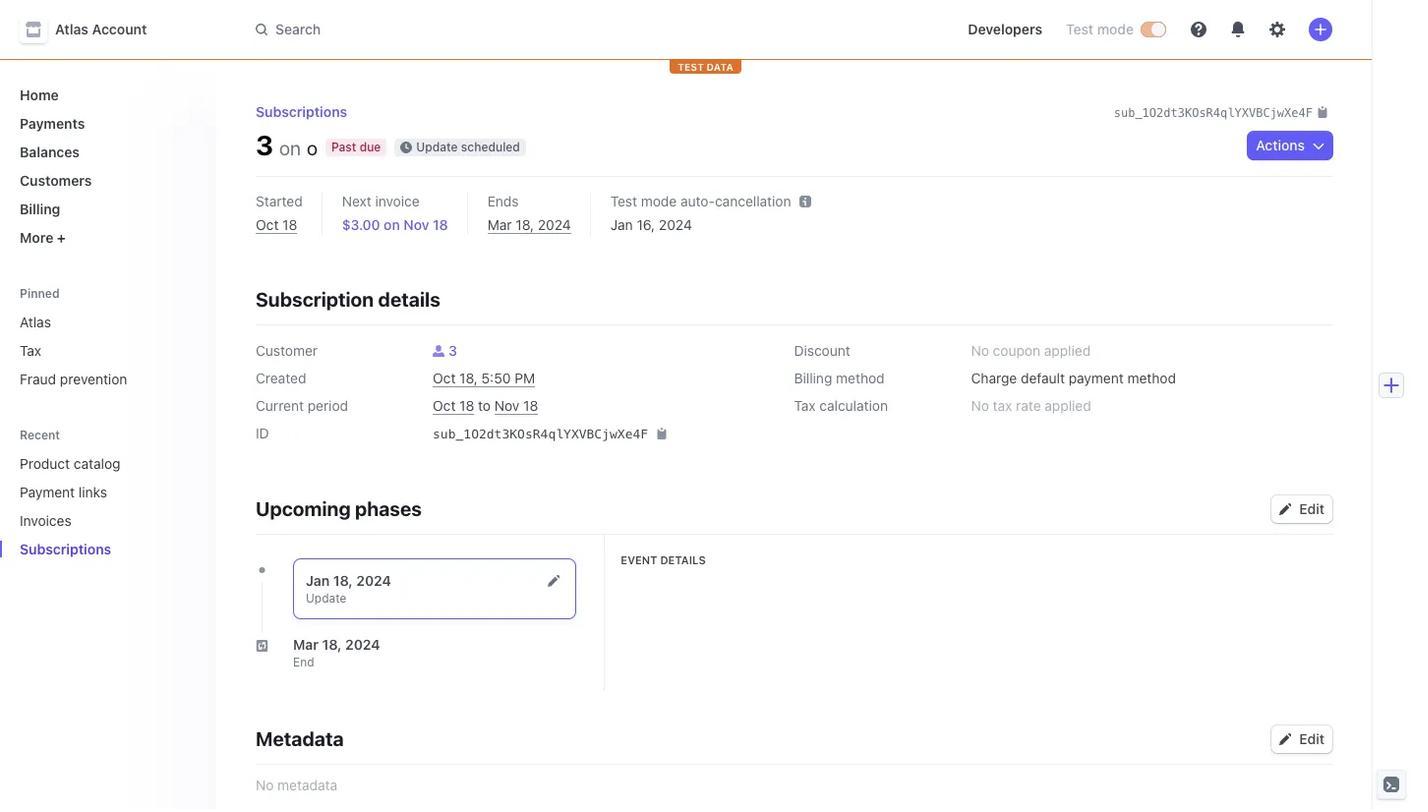 Task type: locate. For each thing, give the bounding box(es) containing it.
0 vertical spatial 3
[[256, 129, 274, 161]]

0 vertical spatial oct
[[256, 216, 279, 233]]

nov 18 button
[[495, 396, 538, 416]]

0 vertical spatial svg image
[[1313, 140, 1325, 152]]

0 horizontal spatial jan
[[306, 573, 330, 589]]

1 horizontal spatial subscriptions link
[[256, 103, 348, 120]]

customer
[[256, 342, 318, 359]]

edit link
[[1272, 496, 1333, 523], [1272, 726, 1333, 754]]

update
[[417, 140, 458, 154], [306, 591, 347, 606]]

1 horizontal spatial update
[[417, 140, 458, 154]]

0 vertical spatial edit link
[[1272, 496, 1333, 523]]

tax
[[20, 342, 41, 359], [794, 397, 816, 414]]

subscriptions link
[[256, 103, 348, 120], [12, 533, 173, 566]]

svg image inside actions popup button
[[1313, 140, 1325, 152]]

mode left help icon
[[1098, 21, 1134, 37]]

3 link left o
[[256, 129, 274, 161]]

0 vertical spatial subscriptions
[[256, 103, 348, 120]]

1 edit from the top
[[1300, 501, 1325, 518]]

1 horizontal spatial jan
[[611, 216, 633, 233]]

5:50
[[482, 370, 511, 387]]

subscription
[[256, 288, 374, 311]]

jan for jan 16, 2024
[[611, 216, 633, 233]]

sub_1o2dt3kosr4qlyxvbcjwxe4f
[[1114, 106, 1313, 120], [433, 427, 649, 442]]

2024 inside mar 18, 2024 end
[[345, 637, 380, 653]]

0 horizontal spatial subscriptions
[[20, 541, 111, 558]]

subscriptions down "invoices"
[[20, 541, 111, 558]]

3
[[256, 129, 274, 161], [449, 342, 457, 359]]

tax down billing method
[[794, 397, 816, 414]]

billing down discount
[[794, 370, 833, 387]]

1 vertical spatial nov
[[495, 397, 520, 414]]

1 vertical spatial no
[[972, 397, 990, 414]]

18, inside "oct 18, 5:50 pm" button
[[460, 370, 478, 387]]

1 vertical spatial update
[[306, 591, 347, 606]]

3 link
[[256, 129, 274, 161], [433, 341, 457, 361]]

applied up charge default payment method
[[1045, 342, 1091, 359]]

applied
[[1045, 342, 1091, 359], [1045, 397, 1092, 414]]

0 horizontal spatial 3 link
[[256, 129, 274, 161]]

18, for jan 18, 2024
[[333, 573, 353, 589]]

0 vertical spatial tax
[[20, 342, 41, 359]]

0 vertical spatial mar
[[488, 216, 512, 233]]

18 right $3.00 on the left top of the page
[[433, 216, 448, 233]]

0 horizontal spatial on
[[279, 137, 301, 159]]

no left 'metadata'
[[256, 777, 274, 794]]

1 edit link from the top
[[1272, 496, 1333, 523]]

past
[[332, 140, 357, 154]]

catalog
[[74, 456, 121, 472]]

3 up oct 18, 5:50 pm on the top left
[[449, 342, 457, 359]]

1 vertical spatial subscriptions link
[[12, 533, 173, 566]]

update for update scheduled
[[417, 140, 458, 154]]

1 vertical spatial mode
[[641, 193, 677, 210]]

18 down "started"
[[283, 216, 297, 233]]

1 horizontal spatial tax
[[794, 397, 816, 414]]

1 horizontal spatial nov
[[495, 397, 520, 414]]

2 edit link from the top
[[1272, 726, 1333, 754]]

1 vertical spatial 3 link
[[433, 341, 457, 361]]

1 horizontal spatial svg image
[[1313, 140, 1325, 152]]

subscriptions link up 3 on o
[[256, 103, 348, 120]]

0 vertical spatial sub_1o2dt3kosr4qlyxvbcjwxe4f
[[1114, 106, 1313, 120]]

1 vertical spatial on
[[384, 216, 400, 233]]

nov right to
[[495, 397, 520, 414]]

0 horizontal spatial method
[[836, 370, 885, 387]]

ends
[[488, 193, 519, 210]]

1 horizontal spatial subscriptions
[[256, 103, 348, 120]]

0 vertical spatial applied
[[1045, 342, 1091, 359]]

mar
[[488, 216, 512, 233], [293, 637, 319, 653]]

1 vertical spatial mar
[[293, 637, 319, 653]]

1 horizontal spatial atlas
[[55, 21, 89, 37]]

3 left o
[[256, 129, 274, 161]]

0 horizontal spatial svg image
[[1280, 504, 1292, 516]]

0 horizontal spatial nov
[[404, 216, 429, 233]]

0 vertical spatial subscriptions link
[[256, 103, 348, 120]]

nov
[[404, 216, 429, 233], [495, 397, 520, 414]]

svg image for edit
[[1280, 504, 1292, 516]]

2024 left the 16,
[[538, 216, 571, 233]]

oct 18 button left to
[[433, 396, 475, 416]]

1 vertical spatial test
[[611, 193, 638, 210]]

test up the 16,
[[611, 193, 638, 210]]

actions button
[[1249, 132, 1333, 159]]

1 horizontal spatial sub_1o2dt3kosr4qlyxvbcjwxe4f
[[1114, 106, 1313, 120]]

tax
[[993, 397, 1013, 414]]

tax inside pinned element
[[20, 342, 41, 359]]

1 vertical spatial svg image
[[1280, 504, 1292, 516]]

0 vertical spatial oct 18 button
[[256, 215, 297, 235]]

1 horizontal spatial mode
[[1098, 21, 1134, 37]]

more
[[20, 229, 53, 246]]

1 horizontal spatial billing
[[794, 370, 833, 387]]

upcoming
[[256, 498, 351, 520]]

0 vertical spatial billing
[[20, 201, 60, 217]]

0 horizontal spatial 3
[[256, 129, 274, 161]]

1 method from the left
[[836, 370, 885, 387]]

18, down jan 18, 2024 at the bottom of the page
[[322, 637, 342, 653]]

18, down ends
[[516, 216, 534, 233]]

on inside 'next invoice $3.00 on nov 18'
[[384, 216, 400, 233]]

0 horizontal spatial tax
[[20, 342, 41, 359]]

test right the developers at the right top
[[1067, 21, 1094, 37]]

oct up oct 18 to nov 18
[[433, 370, 456, 387]]

oct down "started"
[[256, 216, 279, 233]]

2024 down phases
[[356, 573, 391, 589]]

id
[[256, 425, 269, 442]]

0 vertical spatial no
[[972, 342, 990, 359]]

tax for tax
[[20, 342, 41, 359]]

0 horizontal spatial mode
[[641, 193, 677, 210]]

0 vertical spatial atlas
[[55, 21, 89, 37]]

oct for oct 18, 5:50 pm
[[433, 370, 456, 387]]

mar 18, 2024 button
[[488, 215, 571, 235]]

2024 right the 16,
[[659, 216, 692, 233]]

customers link
[[12, 164, 201, 197]]

3 on o
[[256, 129, 318, 161]]

2 vertical spatial no
[[256, 777, 274, 794]]

18 left to
[[460, 397, 475, 414]]

1 horizontal spatial method
[[1128, 370, 1177, 387]]

test mode
[[1067, 21, 1134, 37]]

1 vertical spatial jan
[[306, 573, 330, 589]]

18, down upcoming phases at the left
[[333, 573, 353, 589]]

svg image
[[1280, 734, 1292, 746]]

oct 18 button down "started"
[[256, 215, 297, 235]]

svg image
[[1313, 140, 1325, 152], [1280, 504, 1292, 516]]

mode
[[1098, 21, 1134, 37], [641, 193, 677, 210]]

1 horizontal spatial on
[[384, 216, 400, 233]]

mar up end
[[293, 637, 319, 653]]

1 horizontal spatial test
[[1067, 21, 1094, 37]]

0 horizontal spatial update
[[306, 591, 347, 606]]

18, inside mar 18, 2024 end
[[322, 637, 342, 653]]

1 horizontal spatial 3
[[449, 342, 457, 359]]

0 horizontal spatial oct 18 button
[[256, 215, 297, 235]]

1 vertical spatial edit link
[[1272, 726, 1333, 754]]

1 vertical spatial billing
[[794, 370, 833, 387]]

actions
[[1257, 137, 1306, 154]]

Search text field
[[244, 11, 799, 48]]

more +
[[20, 229, 66, 246]]

mode up jan 16, 2024
[[641, 193, 677, 210]]

on inside 3 on o
[[279, 137, 301, 159]]

developers
[[968, 21, 1043, 37]]

jan
[[611, 216, 633, 233], [306, 573, 330, 589]]

1 vertical spatial edit
[[1300, 731, 1325, 748]]

subscriptions link down "invoices"
[[12, 533, 173, 566]]

1 vertical spatial 3
[[449, 342, 457, 359]]

edit link for metadata
[[1272, 726, 1333, 754]]

0 horizontal spatial atlas
[[20, 314, 51, 331]]

next invoice $3.00 on nov 18
[[342, 193, 448, 233]]

subscriptions up 3 on o
[[256, 103, 348, 120]]

update left scheduled
[[417, 140, 458, 154]]

on down invoice
[[384, 216, 400, 233]]

details for event details
[[661, 554, 706, 567]]

charge
[[972, 370, 1018, 387]]

subscriptions
[[256, 103, 348, 120], [20, 541, 111, 558]]

no left tax
[[972, 397, 990, 414]]

billing up more +
[[20, 201, 60, 217]]

0 vertical spatial details
[[378, 288, 441, 311]]

18, for oct 18, 5:50 pm
[[460, 370, 478, 387]]

atlas for atlas
[[20, 314, 51, 331]]

18, left 5:50
[[460, 370, 478, 387]]

method right payment
[[1128, 370, 1177, 387]]

0 vertical spatial update
[[417, 140, 458, 154]]

on left o
[[279, 137, 301, 159]]

jan down upcoming
[[306, 573, 330, 589]]

1 horizontal spatial oct 18 button
[[433, 396, 475, 416]]

1 vertical spatial sub_1o2dt3kosr4qlyxvbcjwxe4f
[[433, 427, 649, 442]]

fraud prevention
[[20, 371, 127, 388]]

0 vertical spatial nov
[[404, 216, 429, 233]]

18, inside ends mar 18, 2024
[[516, 216, 534, 233]]

recent element
[[0, 448, 216, 566]]

oct for oct 18 to nov 18
[[433, 397, 456, 414]]

1 vertical spatial subscriptions
[[20, 541, 111, 558]]

1 vertical spatial details
[[661, 554, 706, 567]]

payment
[[1069, 370, 1124, 387]]

sub_1o2dt3kosr4qlyxvbcjwxe4f down nov 18 button
[[433, 427, 649, 442]]

2 vertical spatial oct
[[433, 397, 456, 414]]

current
[[256, 397, 304, 414]]

2 edit from the top
[[1300, 731, 1325, 748]]

pinned navigation links element
[[12, 285, 201, 396]]

no for no metadata
[[256, 777, 274, 794]]

oct left to
[[433, 397, 456, 414]]

1 horizontal spatial 3 link
[[433, 341, 457, 361]]

1 vertical spatial atlas
[[20, 314, 51, 331]]

sub_1o2dt3kosr4qlyxvbcjwxe4f up actions
[[1114, 106, 1313, 120]]

no for no coupon applied
[[972, 342, 990, 359]]

1 vertical spatial tax
[[794, 397, 816, 414]]

18,
[[516, 216, 534, 233], [460, 370, 478, 387], [333, 573, 353, 589], [322, 637, 342, 653]]

0 horizontal spatial billing
[[20, 201, 60, 217]]

oct 18, 5:50 pm button
[[433, 369, 535, 389]]

test
[[1067, 21, 1094, 37], [611, 193, 638, 210]]

2024
[[538, 216, 571, 233], [659, 216, 692, 233], [356, 573, 391, 589], [345, 637, 380, 653]]

3 for 3 on o
[[256, 129, 274, 161]]

oct 18 button
[[256, 215, 297, 235], [433, 396, 475, 416]]

subscription details
[[256, 288, 441, 311]]

2024 inside ends mar 18, 2024
[[538, 216, 571, 233]]

pm
[[515, 370, 535, 387]]

16,
[[637, 216, 655, 233]]

no up charge
[[972, 342, 990, 359]]

1 vertical spatial oct
[[433, 370, 456, 387]]

0 horizontal spatial mar
[[293, 637, 319, 653]]

atlas inside pinned element
[[20, 314, 51, 331]]

mar inside mar 18, 2024 end
[[293, 637, 319, 653]]

details
[[378, 288, 441, 311], [661, 554, 706, 567]]

0 vertical spatial on
[[279, 137, 301, 159]]

method up the calculation on the right of the page
[[836, 370, 885, 387]]

mar down ends
[[488, 216, 512, 233]]

update down jan 18, 2024 at the bottom of the page
[[306, 591, 347, 606]]

account
[[92, 21, 147, 37]]

sub_1o2dt3kosr4qlyxvbcjwxe4f button
[[1114, 102, 1329, 122]]

charge default payment method
[[972, 370, 1177, 387]]

no
[[972, 342, 990, 359], [972, 397, 990, 414], [256, 777, 274, 794]]

1 horizontal spatial mar
[[488, 216, 512, 233]]

0 vertical spatial test
[[1067, 21, 1094, 37]]

oct inside button
[[433, 370, 456, 387]]

jan left the 16,
[[611, 216, 633, 233]]

18
[[283, 216, 297, 233], [433, 216, 448, 233], [460, 397, 475, 414], [524, 397, 538, 414]]

0 vertical spatial 3 link
[[256, 129, 274, 161]]

billing inside core navigation links element
[[20, 201, 60, 217]]

pinned element
[[12, 306, 201, 396]]

payments link
[[12, 107, 201, 140]]

tax up fraud
[[20, 342, 41, 359]]

0 horizontal spatial test
[[611, 193, 638, 210]]

end
[[293, 655, 314, 670]]

atlas inside button
[[55, 21, 89, 37]]

applied down charge default payment method
[[1045, 397, 1092, 414]]

details right event at bottom left
[[661, 554, 706, 567]]

0 vertical spatial mode
[[1098, 21, 1134, 37]]

nov down invoice
[[404, 216, 429, 233]]

18 inside 'next invoice $3.00 on nov 18'
[[433, 216, 448, 233]]

atlas down pinned
[[20, 314, 51, 331]]

1 horizontal spatial details
[[661, 554, 706, 567]]

0 horizontal spatial details
[[378, 288, 441, 311]]

current period
[[256, 397, 348, 414]]

0 vertical spatial jan
[[611, 216, 633, 233]]

payments
[[20, 115, 85, 132]]

no coupon applied
[[972, 342, 1091, 359]]

due
[[360, 140, 381, 154]]

payment
[[20, 484, 75, 501]]

0 vertical spatial edit
[[1300, 501, 1325, 518]]

2024 down jan 18, 2024 at the bottom of the page
[[345, 637, 380, 653]]

oct
[[256, 216, 279, 233], [433, 370, 456, 387], [433, 397, 456, 414]]

atlas
[[55, 21, 89, 37], [20, 314, 51, 331]]

3 link up oct 18, 5:50 pm on the top left
[[433, 341, 457, 361]]

atlas left account
[[55, 21, 89, 37]]

billing method
[[794, 370, 885, 387]]

1 vertical spatial applied
[[1045, 397, 1092, 414]]

auto-
[[681, 193, 715, 210]]

details down 'next invoice $3.00 on nov 18'
[[378, 288, 441, 311]]



Task type: describe. For each thing, give the bounding box(es) containing it.
atlas for atlas account
[[55, 21, 89, 37]]

product
[[20, 456, 70, 472]]

billing link
[[12, 193, 201, 225]]

18, for mar 18, 2024 end
[[322, 637, 342, 653]]

details for subscription details
[[378, 288, 441, 311]]

ends mar 18, 2024
[[488, 193, 571, 233]]

2024 for jan 16, 2024
[[659, 216, 692, 233]]

18 inside started oct 18
[[283, 216, 297, 233]]

coupon
[[993, 342, 1041, 359]]

payment links
[[20, 484, 107, 501]]

created
[[256, 370, 306, 387]]

Search search field
[[244, 11, 799, 48]]

notifications image
[[1231, 22, 1247, 37]]

product catalog link
[[12, 448, 173, 480]]

settings image
[[1270, 22, 1286, 37]]

2 method from the left
[[1128, 370, 1177, 387]]

edit for upcoming phases
[[1300, 501, 1325, 518]]

2024 for jan 18, 2024
[[356, 573, 391, 589]]

core navigation links element
[[12, 79, 201, 254]]

invoices
[[20, 513, 71, 529]]

test
[[678, 61, 704, 73]]

invoices link
[[12, 505, 173, 537]]

mar 18, 2024 end
[[293, 637, 380, 670]]

metadata
[[278, 777, 338, 794]]

search
[[275, 21, 321, 37]]

started oct 18
[[256, 193, 303, 233]]

atlas account
[[55, 21, 147, 37]]

atlas link
[[12, 306, 201, 338]]

balances link
[[12, 136, 201, 168]]

pinned
[[20, 286, 60, 301]]

links
[[79, 484, 107, 501]]

jan 18, 2024
[[306, 573, 391, 589]]

discount
[[794, 342, 851, 359]]

billing for billing method
[[794, 370, 833, 387]]

o
[[307, 137, 318, 159]]

tax calculation
[[794, 397, 888, 414]]

tax for tax calculation
[[794, 397, 816, 414]]

subscriptions inside recent "element"
[[20, 541, 111, 558]]

event
[[621, 554, 658, 567]]

to
[[478, 397, 491, 414]]

0 horizontal spatial subscriptions link
[[12, 533, 173, 566]]

oct inside started oct 18
[[256, 216, 279, 233]]

no for no tax rate applied
[[972, 397, 990, 414]]

mar inside ends mar 18, 2024
[[488, 216, 512, 233]]

test for test mode auto-cancellation
[[611, 193, 638, 210]]

recent
[[20, 428, 60, 443]]

rate
[[1016, 397, 1041, 414]]

started
[[256, 193, 303, 210]]

prevention
[[60, 371, 127, 388]]

data
[[707, 61, 734, 73]]

sub_1o2dt3kosr4qlyxvbcjwxe4f inside button
[[1114, 106, 1313, 120]]

product catalog
[[20, 456, 121, 472]]

3 for 3
[[449, 342, 457, 359]]

2024 for mar 18, 2024 end
[[345, 637, 380, 653]]

past due
[[332, 140, 381, 154]]

edit for metadata
[[1300, 731, 1325, 748]]

calculation
[[820, 397, 888, 414]]

tax link
[[12, 335, 201, 367]]

next
[[342, 193, 372, 210]]

default
[[1021, 370, 1065, 387]]

+
[[57, 229, 66, 246]]

recent navigation links element
[[0, 427, 216, 566]]

no tax rate applied
[[972, 397, 1092, 414]]

mode for test mode auto-cancellation
[[641, 193, 677, 210]]

oct 18 to nov 18
[[433, 397, 538, 414]]

home link
[[12, 79, 201, 111]]

no metadata
[[256, 777, 338, 794]]

edit link for upcoming phases
[[1272, 496, 1333, 523]]

test data
[[678, 61, 734, 73]]

fraud
[[20, 371, 56, 388]]

customers
[[20, 172, 92, 189]]

oct 18, 5:50 pm
[[433, 370, 535, 387]]

18 down pm
[[524, 397, 538, 414]]

atlas account button
[[20, 16, 167, 43]]

help image
[[1191, 22, 1207, 37]]

period
[[308, 397, 348, 414]]

cancellation
[[715, 193, 792, 210]]

svg image for actions
[[1313, 140, 1325, 152]]

0 horizontal spatial sub_1o2dt3kosr4qlyxvbcjwxe4f
[[433, 427, 649, 442]]

update scheduled
[[417, 140, 520, 154]]

home
[[20, 87, 59, 103]]

billing for billing
[[20, 201, 60, 217]]

update for update
[[306, 591, 347, 606]]

event details
[[621, 554, 706, 567]]

balances
[[20, 144, 80, 160]]

metadata
[[256, 728, 344, 751]]

1 vertical spatial oct 18 button
[[433, 396, 475, 416]]

test for test mode
[[1067, 21, 1094, 37]]

nov inside 'next invoice $3.00 on nov 18'
[[404, 216, 429, 233]]

fraud prevention link
[[12, 363, 201, 396]]

upcoming phases
[[256, 498, 422, 520]]

phases
[[355, 498, 422, 520]]

payment links link
[[12, 476, 173, 509]]

$3.00
[[342, 216, 380, 233]]

mode for test mode
[[1098, 21, 1134, 37]]

jan for jan 18, 2024
[[306, 573, 330, 589]]

test mode auto-cancellation
[[611, 193, 792, 210]]

jan 16, 2024
[[611, 216, 692, 233]]

scheduled
[[461, 140, 520, 154]]

developers link
[[960, 14, 1051, 45]]

invoice
[[375, 193, 420, 210]]



Task type: vqa. For each thing, say whether or not it's contained in the screenshot.
3 On O
yes



